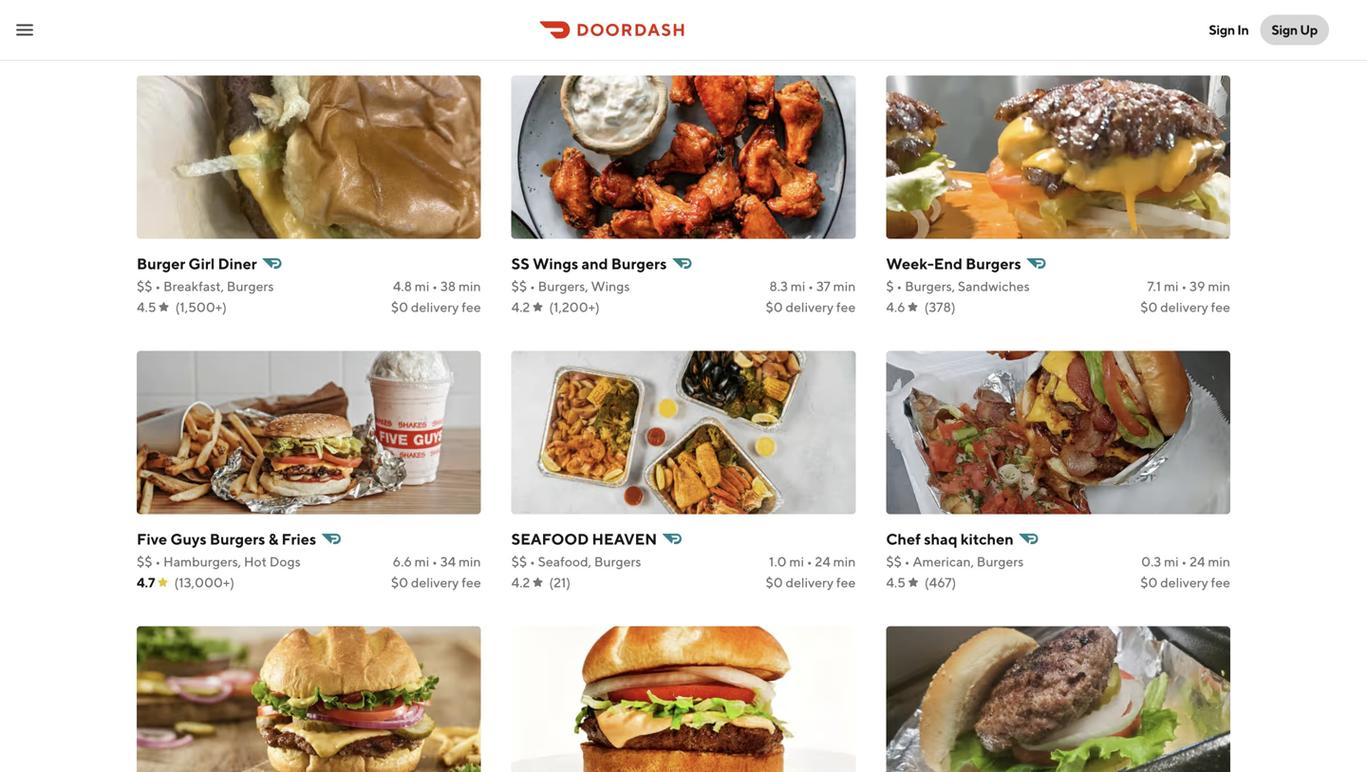 Task type: locate. For each thing, give the bounding box(es) containing it.
$​0 delivery fee for seafood heaven
[[766, 575, 856, 590]]

sign in link
[[1198, 11, 1261, 49]]

4.2 down "ss" at top
[[512, 299, 530, 315]]

$​0 down '1.0'
[[766, 575, 783, 590]]

delivery down 0.3 mi • 24 min
[[1161, 575, 1209, 590]]

fee for seafood heaven
[[837, 575, 856, 590]]

delivery
[[1161, 24, 1209, 40], [411, 299, 459, 315], [786, 299, 834, 315], [1161, 299, 1209, 315], [411, 575, 459, 590], [786, 575, 834, 590], [1161, 575, 1209, 590]]

burgers,
[[538, 278, 588, 294], [905, 278, 955, 294]]

mi right '1.0'
[[790, 554, 804, 569]]

delivery down "4.8 mi • 38 min"
[[411, 299, 459, 315]]

4.5 for chef shaq kitchen
[[886, 575, 906, 590]]

week-
[[886, 255, 934, 273]]

mi right 4.8
[[415, 278, 430, 294]]

delivery for five guys burgers & fries
[[411, 575, 459, 590]]

4.5 down burger
[[137, 299, 156, 315]]

24 for seafood heaven
[[815, 554, 831, 569]]

girl
[[189, 255, 215, 273]]

$​0 delivery fee down 1.0 mi • 24 min
[[766, 575, 856, 590]]

seafood heaven
[[512, 530, 657, 548]]

2 sign from the left
[[1272, 22, 1298, 38]]

american,
[[538, 3, 599, 19], [913, 554, 974, 569]]

0 vertical spatial 4.2
[[512, 299, 530, 315]]

mi
[[415, 278, 430, 294], [791, 278, 806, 294], [1164, 278, 1179, 294], [415, 554, 429, 569], [790, 554, 804, 569], [1164, 554, 1179, 569]]

delivery for seafood heaven
[[786, 575, 834, 590]]

delivery down 7.1 mi • 39 min
[[1161, 299, 1209, 315]]

$$
[[512, 3, 527, 19], [137, 278, 152, 294], [512, 278, 527, 294], [137, 554, 152, 569], [512, 554, 527, 569], [886, 554, 902, 569]]

$​0 down 7.1
[[1141, 299, 1158, 315]]

0 horizontal spatial sign
[[1209, 22, 1235, 38]]

delivery down 6.6 mi • 34 min
[[411, 575, 459, 590]]

delivery for ss wings and burgers
[[786, 299, 834, 315]]

(467)
[[925, 575, 957, 590]]

$$ • american, burgers down the chef shaq kitchen
[[886, 554, 1024, 569]]

$​0 for burger girl diner
[[391, 299, 408, 315]]

$​0 delivery fee down 8.3 mi • 37 min
[[766, 299, 856, 315]]

4.5 for burger girl diner
[[137, 299, 156, 315]]

min for week-end burgers
[[1208, 278, 1231, 294]]

1 sign from the left
[[1209, 22, 1235, 38]]

1 horizontal spatial burgers,
[[905, 278, 955, 294]]

min right 0.3
[[1208, 554, 1231, 569]]

24 right '1.0'
[[815, 554, 831, 569]]

fee down "4.8 mi • 38 min"
[[462, 299, 481, 315]]

$​0 delivery fee down "4.8 mi • 38 min"
[[391, 299, 481, 315]]

4.2
[[512, 299, 530, 315], [512, 575, 530, 590]]

$​0 delivery fee left in
[[1141, 24, 1231, 40]]

4.5
[[137, 299, 156, 315], [886, 575, 906, 590]]

min for burger girl diner
[[459, 278, 481, 294]]

1 burgers, from the left
[[538, 278, 588, 294]]

wings
[[533, 255, 579, 273], [591, 278, 630, 294]]

burgers, for wings
[[538, 278, 588, 294]]

$​0 down 8.3
[[766, 299, 783, 315]]

open menu image
[[13, 19, 36, 41]]

1 horizontal spatial 4.5
[[886, 575, 906, 590]]

4.8
[[393, 278, 412, 294]]

fee for chef shaq kitchen
[[1211, 575, 1231, 590]]

fee down 1.0 mi • 24 min
[[837, 575, 856, 590]]

wings down the and
[[591, 278, 630, 294]]

burgers
[[602, 3, 649, 19], [611, 255, 667, 273], [966, 255, 1022, 273], [227, 278, 274, 294], [210, 530, 265, 548], [594, 554, 641, 569], [977, 554, 1024, 569]]

•
[[530, 3, 535, 19], [155, 278, 161, 294], [432, 278, 438, 294], [530, 278, 535, 294], [808, 278, 814, 294], [897, 278, 902, 294], [1182, 278, 1187, 294], [155, 554, 161, 569], [432, 554, 438, 569], [530, 554, 535, 569], [807, 554, 813, 569], [905, 554, 910, 569], [1182, 554, 1187, 569]]

burgers, for end
[[905, 278, 955, 294]]

min right 37
[[833, 278, 856, 294]]

24
[[815, 554, 831, 569], [1190, 554, 1206, 569]]

$$ for chef shaq kitchen
[[886, 554, 902, 569]]

1 vertical spatial 4.2
[[512, 575, 530, 590]]

1 vertical spatial 4.5
[[886, 575, 906, 590]]

sign for sign in
[[1209, 22, 1235, 38]]

wings up $$ • burgers, wings
[[533, 255, 579, 273]]

fee down 6.6 mi • 34 min
[[462, 575, 481, 590]]

$​0 for five guys burgers & fries
[[391, 575, 408, 590]]

$$ • hamburgers, hot dogs
[[137, 554, 301, 569]]

4.2 for ss
[[512, 299, 530, 315]]

mi right 8.3
[[791, 278, 806, 294]]

burgers, up (378)
[[905, 278, 955, 294]]

delivery for week-end burgers
[[1161, 299, 1209, 315]]

0 vertical spatial wings
[[533, 255, 579, 273]]

fee
[[1211, 24, 1231, 40], [462, 299, 481, 315], [837, 299, 856, 315], [1211, 299, 1231, 315], [462, 575, 481, 590], [837, 575, 856, 590], [1211, 575, 1231, 590]]

sign inside sign in link
[[1209, 22, 1235, 38]]

$$ for seafood heaven
[[512, 554, 527, 569]]

$​0 down 6.6
[[391, 575, 408, 590]]

$$ • american, burgers up the (10)
[[512, 3, 649, 19]]

4.8 mi • 38 min
[[393, 278, 481, 294]]

burgers, up (1,200+)
[[538, 278, 588, 294]]

delivery down 8.3 mi • 37 min
[[786, 299, 834, 315]]

4.5 down chef
[[886, 575, 906, 590]]

$$ • burgers, wings
[[512, 278, 630, 294]]

seafood
[[512, 530, 589, 548]]

fries
[[282, 530, 316, 548]]

$​0 delivery fee for five guys burgers & fries
[[391, 575, 481, 590]]

$
[[886, 278, 894, 294]]

mi right 0.3
[[1164, 554, 1179, 569]]

(10)
[[552, 24, 575, 40]]

sign left up
[[1272, 22, 1298, 38]]

4.7
[[137, 575, 155, 590]]

min for five guys burgers & fries
[[459, 554, 481, 569]]

$​0 delivery fee
[[1141, 24, 1231, 40], [391, 299, 481, 315], [766, 299, 856, 315], [1141, 299, 1231, 315], [391, 575, 481, 590], [766, 575, 856, 590], [1141, 575, 1231, 590]]

fee left in
[[1211, 24, 1231, 40]]

in
[[1238, 22, 1249, 38]]

4.2 left (21)
[[512, 575, 530, 590]]

fee down 7.1 mi • 39 min
[[1211, 299, 1231, 315]]

burger girl diner
[[137, 255, 257, 273]]

mi right 7.1
[[1164, 278, 1179, 294]]

0 horizontal spatial $$ • american, burgers
[[512, 3, 649, 19]]

1 horizontal spatial sign
[[1272, 22, 1298, 38]]

$$ for burger girl diner
[[137, 278, 152, 294]]

$​0 down 0.3
[[1141, 575, 1158, 590]]

sign for sign up
[[1272, 22, 1298, 38]]

1 24 from the left
[[815, 554, 831, 569]]

american, up (467)
[[913, 554, 974, 569]]

fee down 0.3 mi • 24 min
[[1211, 575, 1231, 590]]

min right 34
[[459, 554, 481, 569]]

1 horizontal spatial 24
[[1190, 554, 1206, 569]]

0 horizontal spatial 4.5
[[137, 299, 156, 315]]

diner
[[218, 255, 257, 273]]

min
[[459, 278, 481, 294], [833, 278, 856, 294], [1208, 278, 1231, 294], [459, 554, 481, 569], [833, 554, 856, 569], [1208, 554, 1231, 569]]

$​0 left sign in link
[[1141, 24, 1158, 40]]

7.1
[[1148, 278, 1162, 294]]

kitchen
[[961, 530, 1014, 548]]

2 4.2 from the top
[[512, 575, 530, 590]]

five
[[137, 530, 167, 548]]

$​0 delivery fee down 7.1 mi • 39 min
[[1141, 299, 1231, 315]]

6.6 mi • 34 min
[[393, 554, 481, 569]]

1 horizontal spatial $$ • american, burgers
[[886, 554, 1024, 569]]

sign in
[[1209, 22, 1249, 38]]

0 vertical spatial american,
[[538, 3, 599, 19]]

1 horizontal spatial american,
[[913, 554, 974, 569]]

sign left in
[[1209, 22, 1235, 38]]

0 vertical spatial 4.5
[[137, 299, 156, 315]]

fee down 8.3 mi • 37 min
[[837, 299, 856, 315]]

delivery down 1.0 mi • 24 min
[[786, 575, 834, 590]]

$​0
[[1141, 24, 1158, 40], [391, 299, 408, 315], [766, 299, 783, 315], [1141, 299, 1158, 315], [391, 575, 408, 590], [766, 575, 783, 590], [1141, 575, 1158, 590]]

fee for burger girl diner
[[462, 299, 481, 315]]

mi for chef shaq kitchen
[[1164, 554, 1179, 569]]

min right 38
[[459, 278, 481, 294]]

1 4.2 from the top
[[512, 299, 530, 315]]

$​0 delivery fee for week-end burgers
[[1141, 299, 1231, 315]]

$​0 delivery fee down 6.6 mi • 34 min
[[391, 575, 481, 590]]

mi right 6.6
[[415, 554, 429, 569]]

1 vertical spatial $$ • american, burgers
[[886, 554, 1024, 569]]

chef shaq kitchen
[[886, 530, 1014, 548]]

0 vertical spatial $$ • american, burgers
[[512, 3, 649, 19]]

24 for chef shaq kitchen
[[1190, 554, 1206, 569]]

american, up the (10)
[[538, 3, 599, 19]]

$​0 for chef shaq kitchen
[[1141, 575, 1158, 590]]

0 horizontal spatial wings
[[533, 255, 579, 273]]

sign
[[1209, 22, 1235, 38], [1272, 22, 1298, 38]]

sign inside sign up link
[[1272, 22, 1298, 38]]

&
[[268, 530, 278, 548]]

five guys burgers & fries
[[137, 530, 316, 548]]

1 horizontal spatial wings
[[591, 278, 630, 294]]

min for ss wings and burgers
[[833, 278, 856, 294]]

fee for week-end burgers
[[1211, 299, 1231, 315]]

0 horizontal spatial burgers,
[[538, 278, 588, 294]]

24 right 0.3
[[1190, 554, 1206, 569]]

$$ • american, burgers
[[512, 3, 649, 19], [886, 554, 1024, 569]]

0 horizontal spatial 24
[[815, 554, 831, 569]]

1 vertical spatial american,
[[913, 554, 974, 569]]

2 24 from the left
[[1190, 554, 1206, 569]]

$$ • breakfast, burgers
[[137, 278, 274, 294]]

min right 39
[[1208, 278, 1231, 294]]

shaq
[[924, 530, 958, 548]]

4.2 for seafood
[[512, 575, 530, 590]]

$​0 down 4.8
[[391, 299, 408, 315]]

$​0 delivery fee for ss wings and burgers
[[766, 299, 856, 315]]

mi for week-end burgers
[[1164, 278, 1179, 294]]

$​0 delivery fee down 0.3 mi • 24 min
[[1141, 575, 1231, 590]]

2 burgers, from the left
[[905, 278, 955, 294]]

min right '1.0'
[[833, 554, 856, 569]]

(1,200+)
[[549, 299, 600, 315]]

(378)
[[925, 299, 956, 315]]



Task type: describe. For each thing, give the bounding box(es) containing it.
0.3
[[1142, 554, 1162, 569]]

breakfast,
[[163, 278, 224, 294]]

fee for ss wings and burgers
[[837, 299, 856, 315]]

delivery for burger girl diner
[[411, 299, 459, 315]]

ss
[[512, 255, 530, 273]]

$​0 for week-end burgers
[[1141, 299, 1158, 315]]

mi for five guys burgers & fries
[[415, 554, 429, 569]]

$​0 for seafood heaven
[[766, 575, 783, 590]]

chef
[[886, 530, 921, 548]]

37
[[817, 278, 831, 294]]

burger
[[137, 255, 185, 273]]

1.0
[[769, 554, 787, 569]]

$ • burgers, sandwiches
[[886, 278, 1030, 294]]

0.3 mi • 24 min
[[1142, 554, 1231, 569]]

(1,500+)
[[175, 299, 227, 315]]

0 horizontal spatial american,
[[538, 3, 599, 19]]

sign up link
[[1261, 15, 1330, 45]]

$​0 delivery fee for burger girl diner
[[391, 299, 481, 315]]

fee for five guys burgers & fries
[[462, 575, 481, 590]]

6.6
[[393, 554, 412, 569]]

heaven
[[592, 530, 657, 548]]

and
[[582, 255, 608, 273]]

$$ for five guys burgers & fries
[[137, 554, 152, 569]]

seafood,
[[538, 554, 592, 569]]

mi for seafood heaven
[[790, 554, 804, 569]]

1.0 mi • 24 min
[[769, 554, 856, 569]]

38
[[440, 278, 456, 294]]

ss wings and burgers
[[512, 255, 667, 273]]

min for chef shaq kitchen
[[1208, 554, 1231, 569]]

delivery for chef shaq kitchen
[[1161, 575, 1209, 590]]

delivery left sign in on the top right of the page
[[1161, 24, 1209, 40]]

7.1 mi • 39 min
[[1148, 278, 1231, 294]]

34
[[440, 554, 456, 569]]

39
[[1190, 278, 1206, 294]]

8.3 mi • 37 min
[[770, 278, 856, 294]]

hamburgers,
[[163, 554, 241, 569]]

week-end burgers
[[886, 255, 1022, 273]]

$​0 for ss wings and burgers
[[766, 299, 783, 315]]

mi for burger girl diner
[[415, 278, 430, 294]]

sign up
[[1272, 22, 1318, 38]]

end
[[934, 255, 963, 273]]

$$ • seafood, burgers
[[512, 554, 641, 569]]

1 vertical spatial wings
[[591, 278, 630, 294]]

$$ for ss wings and burgers
[[512, 278, 527, 294]]

4.6
[[886, 299, 906, 315]]

8.3
[[770, 278, 788, 294]]

(13,000+)
[[174, 575, 235, 590]]

sandwiches
[[958, 278, 1030, 294]]

$​0 delivery fee for chef shaq kitchen
[[1141, 575, 1231, 590]]

$​0 delivery fee link
[[886, 0, 1231, 45]]

dogs
[[270, 554, 301, 569]]

guys
[[170, 530, 207, 548]]

(21)
[[549, 575, 571, 590]]

mi for ss wings and burgers
[[791, 278, 806, 294]]

up
[[1300, 22, 1318, 38]]

hot
[[244, 554, 267, 569]]

min for seafood heaven
[[833, 554, 856, 569]]



Task type: vqa. For each thing, say whether or not it's contained in the screenshot.
Minestrone image
no



